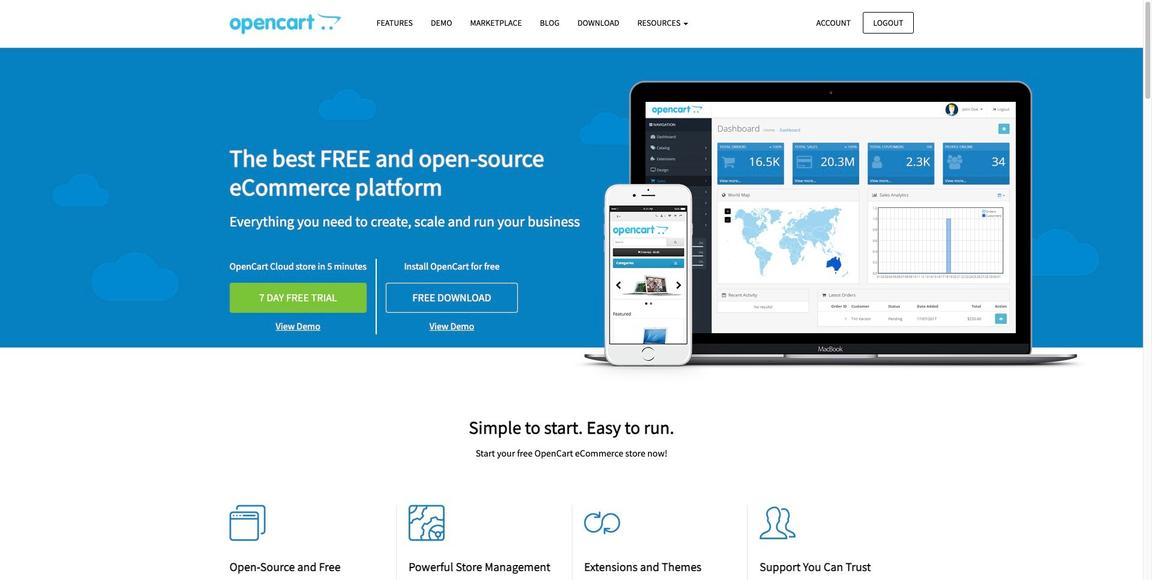 Task type: vqa. For each thing, say whether or not it's contained in the screenshot.
OpenCart - Open Source Shopping Cart Solution image
yes



Task type: locate. For each thing, give the bounding box(es) containing it.
opencart - open source shopping cart solution image
[[230, 13, 341, 34]]



